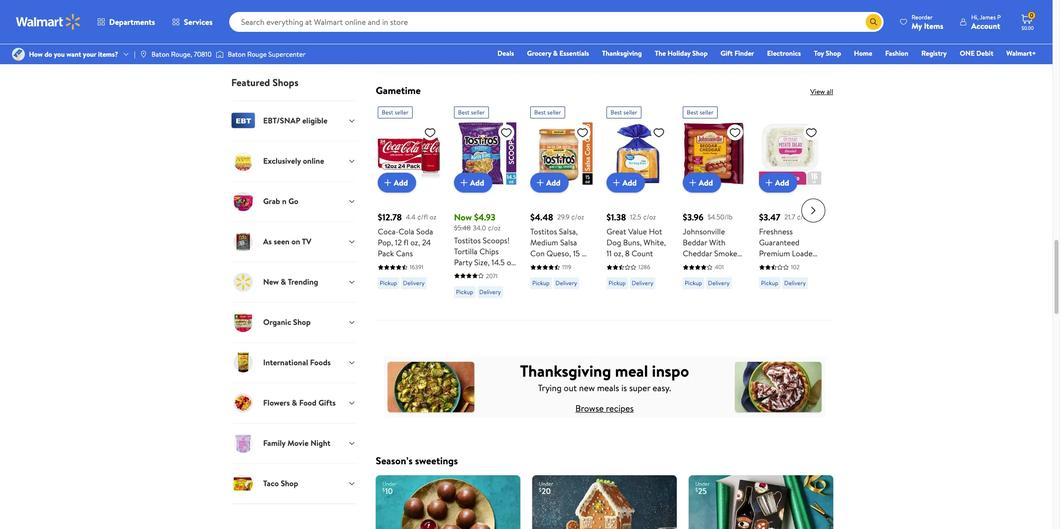 Task type: locate. For each thing, give the bounding box(es) containing it.
oz, inside $12.78 4.4 ¢/fl oz coca-cola soda pop, 12 fl oz, 24 pack cans
[[411, 238, 420, 248]]

shipping up deals link
[[475, 7, 496, 15]]

shops
[[273, 76, 299, 89]]

tostitos down $4.48
[[530, 227, 557, 238]]

shop right the "organic"
[[293, 317, 311, 328]]

product group
[[378, 0, 440, 68], [530, 0, 593, 68], [607, 0, 669, 68], [683, 0, 745, 68], [759, 0, 821, 68], [378, 103, 440, 317], [454, 103, 516, 317], [530, 103, 593, 317], [607, 103, 669, 317], [683, 103, 745, 317], [759, 103, 821, 317]]

your
[[83, 49, 96, 59]]

70810
[[194, 49, 212, 59]]

$4.50/lb
[[708, 212, 733, 222]]

smoked
[[714, 248, 742, 259]]

0 horizontal spatial add to cart image
[[382, 177, 394, 189]]

trying out new meals is super easy. image
[[384, 345, 825, 431]]

add to cart image up $3.96
[[687, 177, 699, 189]]

2 add to cart image from the left
[[534, 177, 546, 189]]

pickup left the to
[[761, 279, 778, 288]]

0 horizontal spatial &
[[281, 277, 286, 288]]

baton for baton rouge, 70810
[[151, 49, 169, 59]]

one
[[960, 48, 975, 58]]

foods
[[310, 358, 331, 369]]

medium
[[530, 238, 558, 248]]

seller for $1.38
[[624, 108, 637, 117]]

new
[[579, 383, 595, 395]]

hi, james p account
[[971, 13, 1001, 31]]

delivery down 16391
[[403, 279, 425, 288]]

night
[[311, 438, 331, 449]]

delivery
[[632, 40, 654, 48], [403, 279, 425, 288], [556, 279, 577, 288], [632, 279, 654, 288], [708, 279, 730, 288], [784, 279, 806, 288], [479, 288, 501, 297]]

¢/oz inside $3.47 21.7 ¢/oz freshness guaranteed premium loaded potato salad, ready to serve, 16 oz
[[797, 212, 810, 222]]

oz right 14.5
[[507, 257, 514, 268]]

best up tostitos scoops! tortilla chips party size, 14.5 oz bag image
[[458, 108, 470, 117]]

oz,
[[411, 238, 420, 248], [614, 248, 623, 259], [724, 259, 733, 270]]

best seller up "johnsonville beddar with cheddar smoked sausage, 14 oz, 6 links" image
[[687, 108, 714, 117]]

oz, left 6
[[724, 259, 733, 270]]

1286
[[639, 263, 650, 272]]

coca-
[[378, 227, 399, 238]]

2 horizontal spatial &
[[553, 48, 558, 58]]

out
[[564, 383, 577, 395]]

super
[[629, 383, 651, 395]]

$4.48 29.9 ¢/oz tostitos salsa, medium salsa con queso, 15 oz jar
[[530, 212, 592, 270]]

tostitos salsa, medium salsa con queso, 15 oz jar image
[[530, 123, 593, 185]]

add to cart image up $1.38
[[611, 177, 623, 189]]

add to cart image
[[458, 177, 470, 189], [611, 177, 623, 189], [763, 177, 775, 189]]

tostitos inside the now $4.93 $5.48 34.0 ¢/oz tostitos scoops! tortilla chips party size, 14.5 oz bag
[[454, 235, 481, 246]]

thanksgiving inside thanksgiving meal inspo trying out new meals is super easy.
[[520, 361, 611, 383]]

seen
[[274, 236, 290, 247]]

1 horizontal spatial tostitos
[[530, 227, 557, 238]]

view
[[810, 87, 825, 97]]

delivery for $1.38
[[632, 279, 654, 288]]

delivery for $4.48
[[556, 279, 577, 288]]

add to favorites list, tostitos scoops! tortilla chips party size, 14.5 oz bag image
[[500, 127, 512, 139]]

1 horizontal spatial add to cart image
[[611, 177, 623, 189]]

14
[[714, 259, 722, 270]]

0 vertical spatial thanksgiving
[[602, 48, 642, 58]]

best for $3.96
[[687, 108, 698, 117]]

sweetings
[[415, 455, 458, 468]]

& right new
[[281, 277, 286, 288]]

potato
[[759, 259, 782, 270]]

1 horizontal spatial shipping
[[627, 54, 649, 62]]

add to cart image for delivery
[[611, 177, 623, 189]]

11
[[607, 248, 612, 259]]

taco shop
[[263, 479, 298, 490]]

¢/oz inside '$1.38 12.5 ¢/oz great value hot dog buns, white, 11 oz, 8 count'
[[643, 212, 656, 222]]

want
[[66, 49, 81, 59]]

2 vertical spatial oz
[[768, 281, 776, 292]]

oz right '16'
[[768, 281, 776, 292]]

oz, right fl
[[411, 238, 420, 248]]

add to cart image for 2071
[[458, 177, 470, 189]]

add for $3.96
[[699, 178, 713, 189]]

1 list item from the left
[[370, 476, 526, 530]]

¢/oz right 12.5
[[643, 212, 656, 222]]

1 horizontal spatial day
[[617, 54, 626, 62]]

¢/oz for $3.47
[[797, 212, 810, 222]]

add up '21.7'
[[775, 178, 789, 189]]

thanksgiving meal inspo trying out new meals is super easy.
[[520, 361, 689, 395]]

con
[[530, 248, 545, 259]]

¢/oz inside $4.48 29.9 ¢/oz tostitos salsa, medium salsa con queso, 15 oz jar
[[571, 212, 584, 222]]

¢/oz up scoops!
[[488, 224, 501, 234]]

oz, left the 8
[[614, 248, 623, 259]]

best seller for $4.48
[[534, 108, 561, 117]]

4 best seller from the left
[[611, 108, 637, 117]]

2 horizontal spatial oz,
[[724, 259, 733, 270]]

best seller up tostitos scoops! tortilla chips party size, 14.5 oz bag image
[[458, 108, 485, 117]]

add to cart image up $12.78 on the left
[[382, 177, 394, 189]]

3 seller from the left
[[547, 108, 561, 117]]

add up $3.96
[[699, 178, 713, 189]]

thanksgiving for thanksgiving meal inspo trying out new meals is super easy.
[[520, 361, 611, 383]]

list
[[370, 476, 839, 530]]

organic shop button
[[231, 302, 356, 343]]

add button for $4.48
[[530, 173, 569, 193]]

add to cart image up $4.48
[[534, 177, 546, 189]]

oz
[[430, 212, 436, 222], [507, 257, 514, 268], [768, 281, 776, 292]]

departments button
[[89, 10, 164, 34]]

0 horizontal spatial tostitos
[[454, 235, 481, 246]]

 image
[[216, 49, 224, 59], [139, 50, 147, 58]]

add button up 12.5
[[607, 173, 645, 193]]

season's
[[376, 455, 413, 468]]

1 best from the left
[[382, 108, 393, 117]]

n
[[282, 196, 287, 207]]

shop for toy shop
[[826, 48, 841, 58]]

offer
[[624, 17, 637, 26]]

1 vertical spatial shipping
[[627, 54, 649, 62]]

0 horizontal spatial baton
[[151, 49, 169, 59]]

premium
[[759, 248, 790, 259]]

5 best seller from the left
[[687, 108, 714, 117]]

items
[[924, 20, 944, 31]]

add to favorites list, great value hot dog buns, white, 11 oz, 8 count image
[[653, 127, 665, 139]]

¢/oz for $1.38
[[643, 212, 656, 222]]

best seller for $1.38
[[611, 108, 637, 117]]

0 horizontal spatial shipping
[[475, 7, 496, 15]]

baton left rouge,
[[151, 49, 169, 59]]

1 add to cart image from the left
[[382, 177, 394, 189]]

best seller for $12.78
[[382, 108, 409, 117]]

best seller down gametime
[[382, 108, 409, 117]]

3+
[[456, 7, 463, 15], [609, 54, 615, 62]]

3 best seller from the left
[[534, 108, 561, 117]]

registry link
[[917, 48, 951, 59]]

pickup down sausage,
[[685, 279, 702, 288]]

$3.96
[[683, 212, 704, 224]]

3 best from the left
[[534, 108, 546, 117]]

1 horizontal spatial oz,
[[614, 248, 623, 259]]

4 best from the left
[[611, 108, 622, 117]]

 image right | at the left top
[[139, 50, 147, 58]]

5 add button from the left
[[683, 173, 721, 193]]

1 add from the left
[[394, 178, 408, 189]]

grab n go button
[[231, 181, 356, 222]]

1 best seller from the left
[[382, 108, 409, 117]]

add up 12.5
[[623, 178, 637, 189]]

fl
[[404, 238, 409, 248]]

1 horizontal spatial 3+ day shipping
[[609, 54, 649, 62]]

pickup down pack
[[380, 279, 397, 288]]

services button
[[164, 10, 221, 34]]

product group containing $1.38
[[607, 103, 669, 317]]

$4.93
[[474, 212, 496, 224]]

delivery down 401
[[708, 279, 730, 288]]

1 vertical spatial oz
[[507, 257, 514, 268]]

oz, inside '$1.38 12.5 ¢/oz great value hot dog buns, white, 11 oz, 8 count'
[[614, 248, 623, 259]]

1 baton from the left
[[151, 49, 169, 59]]

1 seller from the left
[[395, 108, 409, 117]]

pickup for $4.48
[[532, 279, 550, 288]]

$0.00
[[1022, 24, 1034, 31]]

12.5
[[630, 212, 641, 222]]

food
[[299, 398, 317, 409]]

5 seller from the left
[[700, 108, 714, 117]]

2 horizontal spatial oz
[[768, 281, 776, 292]]

shop right taco
[[281, 479, 298, 490]]

& right grocery
[[553, 48, 558, 58]]

thanksgiving link
[[598, 48, 647, 59]]

0 horizontal spatial oz,
[[411, 238, 420, 248]]

do
[[44, 49, 52, 59]]

1 vertical spatial 3+
[[609, 54, 615, 62]]

grocery & essentials
[[527, 48, 589, 58]]

0 horizontal spatial oz
[[430, 212, 436, 222]]

product group containing $4.48
[[530, 103, 593, 317]]

best up tostitos salsa, medium salsa con queso, 15 oz jar image
[[534, 108, 546, 117]]

& left food
[[292, 398, 297, 409]]

shop for taco shop
[[281, 479, 298, 490]]

5 best from the left
[[687, 108, 698, 117]]

sausage,
[[683, 259, 713, 270]]

gift
[[721, 48, 733, 58]]

pop,
[[378, 238, 393, 248]]

2 horizontal spatial add to cart image
[[687, 177, 699, 189]]

add button up now
[[454, 173, 492, 193]]

seller up tostitos salsa, medium salsa con queso, 15 oz jar image
[[547, 108, 561, 117]]

james
[[980, 13, 996, 21]]

3 add from the left
[[546, 178, 561, 189]]

0 horizontal spatial  image
[[139, 50, 147, 58]]

5 add from the left
[[699, 178, 713, 189]]

exclusively
[[263, 156, 301, 167]]

add up '29.9'
[[546, 178, 561, 189]]

0 vertical spatial shipping
[[475, 7, 496, 15]]

tortilla
[[454, 246, 478, 257]]

list item
[[370, 476, 526, 530], [526, 476, 683, 530], [683, 476, 839, 530]]

pickup for $12.78
[[380, 279, 397, 288]]

1 vertical spatial &
[[281, 277, 286, 288]]

add button
[[378, 173, 416, 193], [454, 173, 492, 193], [530, 173, 569, 193], [607, 173, 645, 193], [683, 173, 721, 193], [759, 173, 797, 193]]

& inside dropdown button
[[281, 277, 286, 288]]

0 horizontal spatial 3+ day shipping
[[456, 7, 496, 15]]

¢/oz right '21.7'
[[797, 212, 810, 222]]

one debit link
[[955, 48, 998, 59]]

queso,
[[547, 248, 571, 259]]

all
[[827, 87, 833, 97]]

pickup down the jar
[[532, 279, 550, 288]]

product group containing manufacturer offer
[[607, 0, 669, 68]]

pickup down offer on the right of page
[[609, 40, 626, 48]]

gifts
[[318, 398, 336, 409]]

seller down gametime
[[395, 108, 409, 117]]

tv
[[302, 236, 311, 247]]

4.4
[[406, 212, 416, 222]]

seller up tostitos scoops! tortilla chips party size, 14.5 oz bag image
[[471, 108, 485, 117]]

1 vertical spatial day
[[617, 54, 626, 62]]

best seller up tostitos salsa, medium salsa con queso, 15 oz jar image
[[534, 108, 561, 117]]

Walmart Site-Wide search field
[[229, 12, 884, 32]]

add button up $3.47
[[759, 173, 797, 193]]

oz, for $1.38
[[614, 248, 623, 259]]

great value hot dog buns, white, 11 oz, 8 count image
[[607, 123, 669, 185]]

add button up $4.48
[[530, 173, 569, 193]]

24
[[422, 238, 431, 248]]

cheddar
[[683, 248, 712, 259]]

1 horizontal spatial add to cart image
[[534, 177, 546, 189]]

 image for baton rouge supercenter
[[216, 49, 224, 59]]

delivery for $3.47
[[784, 279, 806, 288]]

meal
[[615, 361, 648, 383]]

1 horizontal spatial  image
[[216, 49, 224, 59]]

supercenter
[[268, 49, 306, 59]]

1 vertical spatial thanksgiving
[[520, 361, 611, 383]]

1 add button from the left
[[378, 173, 416, 193]]

best seller for $3.96
[[687, 108, 714, 117]]

add to cart image up $3.47
[[763, 177, 775, 189]]

& inside dropdown button
[[292, 398, 297, 409]]

0 vertical spatial 3+
[[456, 7, 463, 15]]

delivery for $3.96
[[708, 279, 730, 288]]

gift finder link
[[716, 48, 759, 59]]

add button up $12.78 on the left
[[378, 173, 416, 193]]

best for $12.78
[[382, 108, 393, 117]]

add button up $3.96
[[683, 173, 721, 193]]

baton left rouge
[[228, 49, 246, 59]]

delivery down 102
[[784, 279, 806, 288]]

1 vertical spatial 3+ day shipping
[[609, 54, 649, 62]]

2 seller from the left
[[471, 108, 485, 117]]

4 add from the left
[[623, 178, 637, 189]]

seller
[[395, 108, 409, 117], [471, 108, 485, 117], [547, 108, 561, 117], [624, 108, 637, 117], [700, 108, 714, 117]]

next slide for product carousel list image
[[802, 199, 825, 223]]

best up "johnsonville beddar with cheddar smoked sausage, 14 oz, 6 links" image
[[687, 108, 698, 117]]

seller up great value hot dog buns, white, 11 oz, 8 count image
[[624, 108, 637, 117]]

best down gametime
[[382, 108, 393, 117]]

2 add to cart image from the left
[[611, 177, 623, 189]]

delivery down 1286
[[632, 279, 654, 288]]

seller up "johnsonville beddar with cheddar smoked sausage, 14 oz, 6 links" image
[[700, 108, 714, 117]]

oz inside $3.47 21.7 ¢/oz freshness guaranteed premium loaded potato salad, ready to serve, 16 oz
[[768, 281, 776, 292]]

 image right 70810
[[216, 49, 224, 59]]

oz, for $12.78
[[411, 238, 420, 248]]

2 baton from the left
[[228, 49, 246, 59]]

0 vertical spatial 3+ day shipping
[[456, 7, 496, 15]]

tostitos down $5.48
[[454, 235, 481, 246]]

0 horizontal spatial add to cart image
[[458, 177, 470, 189]]

1 horizontal spatial oz
[[507, 257, 514, 268]]

add to cart image
[[382, 177, 394, 189], [534, 177, 546, 189], [687, 177, 699, 189]]

shop right 'toy' on the right top of the page
[[826, 48, 841, 58]]

deals link
[[493, 48, 519, 59]]

1 horizontal spatial &
[[292, 398, 297, 409]]

3 add button from the left
[[530, 173, 569, 193]]

best for $1.38
[[611, 108, 622, 117]]

 image
[[12, 48, 25, 61]]

& inside "link"
[[553, 48, 558, 58]]

0 vertical spatial oz
[[430, 212, 436, 222]]

4 add button from the left
[[607, 173, 645, 193]]

add up the "4.4"
[[394, 178, 408, 189]]

ebt/snap eligible
[[263, 115, 328, 126]]

2 horizontal spatial add to cart image
[[763, 177, 775, 189]]

add to cart image up now
[[458, 177, 470, 189]]

walmart image
[[16, 14, 81, 30]]

0 vertical spatial &
[[553, 48, 558, 58]]

3 add to cart image from the left
[[687, 177, 699, 189]]

delivery down 1119
[[556, 279, 577, 288]]

2 vertical spatial &
[[292, 398, 297, 409]]

oz right ¢/fl
[[430, 212, 436, 222]]

rouge
[[247, 49, 267, 59]]

0 horizontal spatial day
[[464, 7, 473, 15]]

1 add to cart image from the left
[[458, 177, 470, 189]]

pickup down 11
[[609, 279, 626, 288]]

29.9
[[557, 212, 570, 222]]

dog
[[607, 238, 621, 248]]

size,
[[474, 257, 490, 268]]

1 horizontal spatial baton
[[228, 49, 246, 59]]

family
[[263, 438, 286, 449]]

shipping left the
[[627, 54, 649, 62]]

4 seller from the left
[[624, 108, 637, 117]]

best up great value hot dog buns, white, 11 oz, 8 count image
[[611, 108, 622, 117]]

¢/oz right '29.9'
[[571, 212, 584, 222]]

add up $4.93
[[470, 178, 484, 189]]

loaded
[[792, 248, 817, 259]]

taco
[[263, 479, 279, 490]]

6 add from the left
[[775, 178, 789, 189]]

oz, inside $3.96 $4.50/lb johnsonville beddar with cheddar smoked sausage, 14 oz, 6 links
[[724, 259, 733, 270]]

you
[[54, 49, 65, 59]]

best seller up great value hot dog buns, white, 11 oz, 8 count image
[[611, 108, 637, 117]]



Task type: vqa. For each thing, say whether or not it's contained in the screenshot.


Task type: describe. For each thing, give the bounding box(es) containing it.
2 best from the left
[[458, 108, 470, 117]]

jar
[[530, 259, 541, 270]]

my
[[912, 20, 922, 31]]

electronics link
[[763, 48, 806, 59]]

|
[[134, 49, 136, 59]]

baton rouge, 70810
[[151, 49, 212, 59]]

essentials
[[560, 48, 589, 58]]

shop for organic shop
[[293, 317, 311, 328]]

chips
[[479, 246, 499, 257]]

¢/oz inside the now $4.93 $5.48 34.0 ¢/oz tostitos scoops! tortilla chips party size, 14.5 oz bag
[[488, 224, 501, 234]]

add to cart image for $4.48
[[534, 177, 546, 189]]

2 list item from the left
[[526, 476, 683, 530]]

baton for baton rouge supercenter
[[228, 49, 246, 59]]

delivery down offer on the right of page
[[632, 40, 654, 48]]

family movie night
[[263, 438, 331, 449]]

product group containing now $4.93
[[454, 103, 516, 317]]

6
[[735, 259, 740, 270]]

eligible
[[302, 115, 328, 126]]

toy
[[814, 48, 824, 58]]

delivery for $12.78
[[403, 279, 425, 288]]

3+ day shipping inside product group
[[609, 54, 649, 62]]

tostitos scoops! tortilla chips party size, 14.5 oz bag image
[[454, 123, 516, 185]]

cans
[[396, 248, 413, 259]]

& for trending
[[281, 277, 286, 288]]

browse recipes link
[[575, 403, 634, 415]]

pickup down bag
[[456, 288, 473, 297]]

featured
[[231, 76, 270, 89]]

buns,
[[623, 238, 642, 248]]

best for $4.48
[[534, 108, 546, 117]]

deals
[[498, 48, 514, 58]]

add button for $1.38
[[607, 173, 645, 193]]

0 vertical spatial day
[[464, 7, 473, 15]]

oz inside $12.78 4.4 ¢/fl oz coca-cola soda pop, 12 fl oz, 24 pack cans
[[430, 212, 436, 222]]

baton rouge supercenter
[[228, 49, 306, 59]]

freshness guaranteed premium loaded potato salad, ready to serve, 16 oz image
[[759, 123, 821, 185]]

reorder
[[912, 13, 933, 21]]

1 horizontal spatial 3+
[[609, 54, 615, 62]]

$12.78 4.4 ¢/fl oz coca-cola soda pop, 12 fl oz, 24 pack cans
[[378, 212, 436, 259]]

account
[[971, 20, 1000, 31]]

seller for $4.48
[[547, 108, 561, 117]]

add to favorites list, johnsonville beddar with cheddar smoked sausage, 14 oz, 6 links image
[[729, 127, 741, 139]]

Search search field
[[229, 12, 884, 32]]

is
[[621, 383, 627, 395]]

add button for $12.78
[[378, 173, 416, 193]]

grab
[[263, 196, 280, 207]]

white,
[[644, 238, 666, 248]]

new & trending
[[263, 277, 318, 288]]

search icon image
[[870, 18, 878, 26]]

fashion link
[[881, 48, 913, 59]]

add for $1.38
[[623, 178, 637, 189]]

add to cart image for $12.78
[[382, 177, 394, 189]]

home link
[[850, 48, 877, 59]]

12
[[395, 238, 402, 248]]

one debit
[[960, 48, 994, 58]]

inspo
[[652, 361, 689, 383]]

$4.48
[[530, 212, 553, 224]]

taco shop button
[[231, 464, 356, 504]]

oz
[[582, 248, 592, 259]]

great
[[607, 227, 626, 238]]

401
[[715, 263, 724, 272]]

serve,
[[791, 270, 813, 281]]

pickup for $1.38
[[609, 279, 626, 288]]

2 add button from the left
[[454, 173, 492, 193]]

online
[[303, 156, 324, 167]]

exclusively online button
[[231, 141, 356, 181]]

$5.48
[[454, 224, 471, 234]]

easy.
[[653, 383, 671, 395]]

pack
[[378, 248, 394, 259]]

2071
[[486, 272, 498, 281]]

johnsonville beddar with cheddar smoked sausage, 14 oz, 6 links image
[[683, 123, 745, 185]]

product group containing $3.47
[[759, 103, 821, 317]]

add to favorites list, coca-cola soda pop, 12 fl oz, 24 pack cans image
[[424, 127, 436, 139]]

pickup for $3.96
[[685, 279, 702, 288]]

international foods
[[263, 358, 331, 369]]

thanksgiving for thanksgiving
[[602, 48, 642, 58]]

salad,
[[784, 259, 804, 270]]

international
[[263, 358, 308, 369]]

exclusively online
[[263, 156, 324, 167]]

value
[[628, 227, 647, 238]]

trending
[[288, 277, 318, 288]]

delivery down 2071
[[479, 288, 501, 297]]

add to favorites list, freshness guaranteed premium loaded potato salad, ready to serve, 16 oz image
[[806, 127, 818, 139]]

add for $12.78
[[394, 178, 408, 189]]

go
[[288, 196, 298, 207]]

 image for baton rouge, 70810
[[139, 50, 147, 58]]

$12.78
[[378, 212, 402, 224]]

on
[[292, 236, 300, 247]]

oz inside the now $4.93 $5.48 34.0 ¢/oz tostitos scoops! tortilla chips party size, 14.5 oz bag
[[507, 257, 514, 268]]

movie
[[288, 438, 309, 449]]

coca-cola soda pop, 12 fl oz, 24 pack cans image
[[378, 123, 440, 185]]

0
[[1030, 11, 1034, 20]]

as
[[263, 236, 272, 247]]

organic shop
[[263, 317, 311, 328]]

add for $4.48
[[546, 178, 561, 189]]

15
[[573, 248, 580, 259]]

hi,
[[971, 13, 979, 21]]

6 add button from the left
[[759, 173, 797, 193]]

pickup for $3.47
[[761, 279, 778, 288]]

seller for $3.96
[[700, 108, 714, 117]]

¢/fl
[[417, 212, 428, 222]]

gametime
[[376, 84, 421, 97]]

reorder my items
[[912, 13, 944, 31]]

product group containing $3.96
[[683, 103, 745, 317]]

count
[[632, 248, 653, 259]]

seller for $12.78
[[395, 108, 409, 117]]

& for food
[[292, 398, 297, 409]]

3 list item from the left
[[683, 476, 839, 530]]

with
[[709, 238, 726, 248]]

cola
[[399, 227, 414, 238]]

new
[[263, 277, 279, 288]]

manufacturer
[[624, 9, 659, 17]]

holiday
[[668, 48, 691, 58]]

8
[[625, 248, 630, 259]]

add to cart image for $3.96
[[687, 177, 699, 189]]

gift finder
[[721, 48, 754, 58]]

beddar
[[683, 238, 707, 248]]

¢/oz for $4.48
[[571, 212, 584, 222]]

product group containing $12.78
[[378, 103, 440, 317]]

3 add to cart image from the left
[[763, 177, 775, 189]]

shop right holiday
[[692, 48, 708, 58]]

2 add from the left
[[470, 178, 484, 189]]

trying
[[538, 383, 562, 395]]

add to favorites list, tostitos salsa, medium salsa con queso, 15 oz jar image
[[577, 127, 589, 139]]

view all
[[810, 87, 833, 97]]

the holiday shop
[[655, 48, 708, 58]]

grocery
[[527, 48, 551, 58]]

tostitos inside $4.48 29.9 ¢/oz tostitos salsa, medium salsa con queso, 15 oz jar
[[530, 227, 557, 238]]

16
[[759, 281, 766, 292]]

& for essentials
[[553, 48, 558, 58]]

21.7
[[785, 212, 795, 222]]

featured shops
[[231, 76, 299, 89]]

2 best seller from the left
[[458, 108, 485, 117]]

1119
[[562, 263, 571, 272]]

0 horizontal spatial 3+
[[456, 7, 463, 15]]

add button for $3.96
[[683, 173, 721, 193]]

services
[[184, 16, 213, 27]]

fashion
[[885, 48, 909, 58]]



